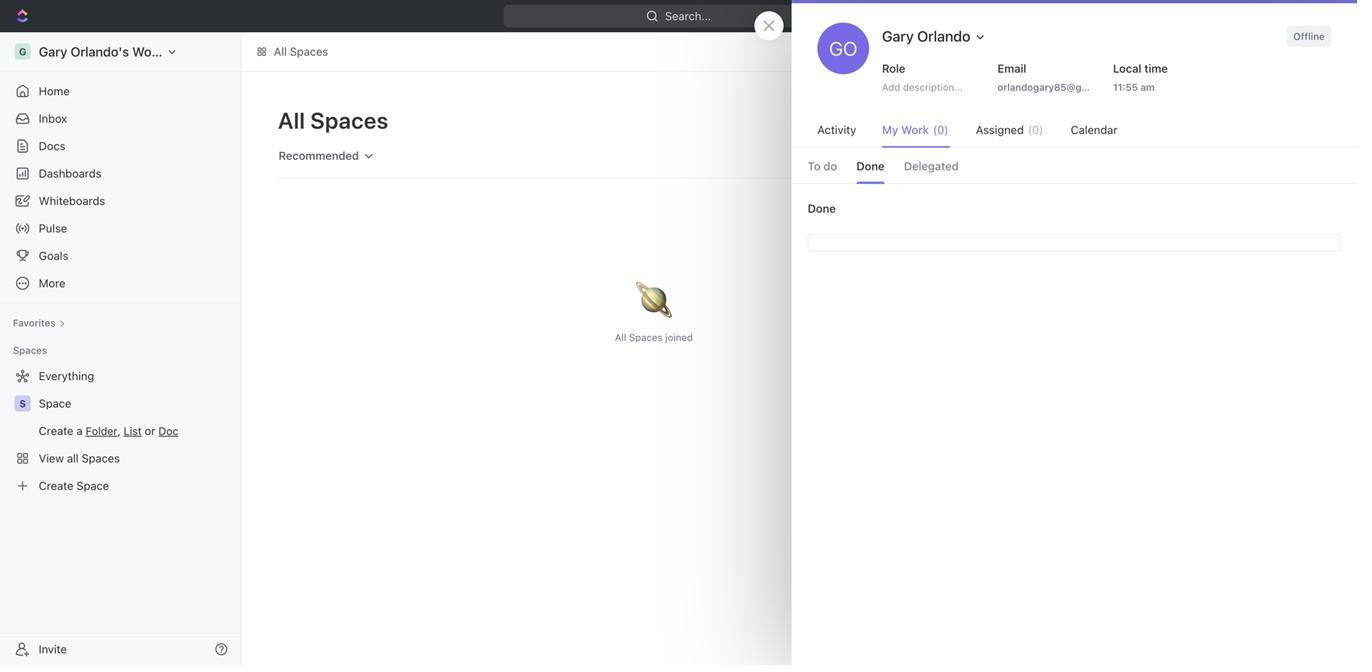 Task type: describe. For each thing, give the bounding box(es) containing it.
work
[[901, 123, 929, 137]]

doc
[[158, 425, 178, 438]]

all
[[67, 452, 79, 465]]

left
[[1180, 136, 1195, 147]]

space down the shown
[[1107, 177, 1140, 191]]

visible
[[1078, 113, 1120, 130]]

folder
[[86, 425, 117, 438]]

more
[[39, 277, 65, 290]]

more button
[[6, 271, 234, 296]]

joined
[[665, 332, 693, 343]]

done inside tab list
[[857, 160, 885, 173]]

space down view all spaces
[[77, 479, 109, 493]]

go
[[829, 37, 858, 60]]

list button
[[124, 425, 142, 438]]

⌘k
[[829, 9, 847, 23]]

description...
[[903, 82, 963, 93]]

time
[[1144, 62, 1168, 75]]

done button
[[857, 149, 885, 183]]

calendar
[[1071, 123, 1118, 137]]

visible spaces spaces shown in your left sidebar.
[[1078, 113, 1234, 147]]

new space button
[[937, 108, 1030, 134]]

gary orlando
[[882, 27, 971, 45]]

new space
[[961, 114, 1020, 128]]

delegated
[[904, 160, 959, 173]]

pulse
[[39, 222, 67, 235]]

2 (0) from the left
[[1028, 123, 1043, 137]]

1 horizontal spatial s
[[1084, 179, 1091, 190]]

gary for gary orlando's workspace
[[39, 44, 67, 59]]

view all spaces
[[39, 452, 120, 465]]

all spaces joined
[[615, 332, 693, 343]]

pulse link
[[6, 216, 234, 242]]

create space link
[[6, 473, 231, 499]]

gary orlando's workspace
[[39, 44, 199, 59]]

search...
[[665, 9, 711, 23]]

s inside sidebar navigation
[[19, 398, 26, 410]]

favorites button
[[6, 313, 72, 333]]

whiteboards link
[[6, 188, 234, 214]]

sidebar navigation
[[0, 32, 245, 666]]

email
[[998, 62, 1026, 75]]

1 (0) from the left
[[933, 123, 949, 137]]

0 vertical spatial all spaces
[[274, 45, 328, 58]]

recommended button
[[271, 142, 382, 170]]

assigned
[[976, 123, 1024, 137]]

sidebar.
[[1197, 136, 1234, 147]]

role
[[882, 62, 905, 75]]

goals link
[[6, 243, 234, 269]]

new
[[961, 114, 985, 128]]

assigned (0)
[[976, 123, 1043, 137]]

add
[[882, 82, 900, 93]]

docs
[[39, 139, 65, 153]]

delegated button
[[904, 149, 959, 183]]

doc button
[[158, 425, 178, 438]]

a
[[77, 425, 83, 438]]



Task type: vqa. For each thing, say whether or not it's contained in the screenshot.
Our
no



Task type: locate. For each thing, give the bounding box(es) containing it.
activity
[[818, 123, 856, 137]]

1 vertical spatial s
[[19, 398, 26, 410]]

tab list
[[792, 148, 1357, 183]]

(0)
[[933, 123, 949, 137], [1028, 123, 1043, 137]]

create for create a folder , list or doc
[[39, 425, 73, 438]]

space
[[988, 114, 1020, 128], [1107, 177, 1140, 191], [39, 397, 71, 410], [77, 479, 109, 493]]

1 vertical spatial all spaces
[[278, 107, 389, 134]]

dashboards
[[39, 167, 101, 180]]

your
[[1157, 136, 1177, 147]]

0 vertical spatial create
[[39, 425, 73, 438]]

gary for gary orlando
[[882, 27, 914, 45]]

tree
[[6, 364, 234, 499]]

11:55
[[1113, 82, 1138, 93]]

0 horizontal spatial (0)
[[933, 123, 949, 137]]

1 horizontal spatial space, , element
[[1078, 174, 1097, 194]]

0 vertical spatial done
[[857, 160, 885, 173]]

space inside button
[[988, 114, 1020, 128]]

,
[[117, 425, 121, 438]]

docs link
[[6, 133, 234, 159]]

spaces inside view all spaces link
[[82, 452, 120, 465]]

inbox
[[39, 112, 67, 125]]

favorites
[[13, 317, 56, 329]]

create for create space
[[39, 479, 73, 493]]

workspace
[[132, 44, 199, 59]]

1 vertical spatial create
[[39, 479, 73, 493]]

email orlandogary85@gmail.com
[[998, 62, 1124, 93]]

create a folder , list or doc
[[39, 425, 178, 438]]

whiteboards
[[39, 194, 105, 208]]

done right do
[[857, 160, 885, 173]]

in
[[1146, 136, 1154, 147]]

role add description...
[[882, 62, 963, 93]]

space, , element inside sidebar navigation
[[15, 396, 31, 412]]

create left a
[[39, 425, 73, 438]]

invite
[[39, 643, 67, 656]]

spaces
[[290, 45, 328, 58], [310, 107, 389, 134], [1124, 113, 1171, 130], [1078, 136, 1111, 147], [629, 332, 663, 343], [13, 345, 47, 356], [82, 452, 120, 465]]

g
[[19, 46, 26, 57]]

orlando
[[917, 27, 971, 45]]

local time 11:55 am
[[1113, 62, 1168, 93]]

to do
[[808, 160, 837, 173]]

local
[[1113, 62, 1142, 75]]

create space
[[39, 479, 109, 493]]

s
[[1084, 179, 1091, 190], [19, 398, 26, 410]]

create
[[39, 425, 73, 438], [39, 479, 73, 493]]

(0) right work
[[933, 123, 949, 137]]

gary orlando's workspace, , element
[[15, 44, 31, 60]]

or
[[145, 425, 155, 438]]

list
[[124, 425, 142, 438]]

1 horizontal spatial gary
[[882, 27, 914, 45]]

gary
[[882, 27, 914, 45], [39, 44, 67, 59]]

done
[[857, 160, 885, 173], [808, 202, 836, 215]]

all
[[274, 45, 287, 58], [278, 107, 305, 134], [615, 332, 626, 343]]

1 vertical spatial all
[[278, 107, 305, 134]]

folder button
[[86, 425, 117, 438]]

1 horizontal spatial done
[[857, 160, 885, 173]]

to
[[808, 160, 821, 173]]

0 vertical spatial all
[[274, 45, 287, 58]]

create down the view
[[39, 479, 73, 493]]

do
[[824, 160, 837, 173]]

everything link
[[6, 364, 231, 389]]

space right new
[[988, 114, 1020, 128]]

(0) right 'assigned'
[[1028, 123, 1043, 137]]

am
[[1141, 82, 1155, 93]]

1 vertical spatial done
[[808, 202, 836, 215]]

0 horizontal spatial space, , element
[[15, 396, 31, 412]]

0 horizontal spatial s
[[19, 398, 26, 410]]

space, , element
[[1078, 174, 1097, 194], [15, 396, 31, 412]]

offline
[[1293, 31, 1325, 42]]

inbox link
[[6, 106, 234, 132]]

1 vertical spatial space, , element
[[15, 396, 31, 412]]

view
[[39, 452, 64, 465]]

tree containing everything
[[6, 364, 234, 499]]

recommended
[[279, 149, 359, 162]]

add description... button
[[876, 78, 982, 97]]

everything
[[39, 370, 94, 383]]

1 horizontal spatial (0)
[[1028, 123, 1043, 137]]

tree inside sidebar navigation
[[6, 364, 234, 499]]

home
[[39, 84, 70, 98]]

0 vertical spatial space, , element
[[1078, 174, 1097, 194]]

space down everything
[[39, 397, 71, 410]]

done down to do button
[[808, 202, 836, 215]]

my
[[882, 123, 898, 137]]

to do button
[[808, 149, 837, 183]]

my work (0)
[[882, 123, 949, 137]]

shown
[[1114, 136, 1143, 147]]

0 horizontal spatial gary
[[39, 44, 67, 59]]

home link
[[6, 78, 234, 104]]

gary up role
[[882, 27, 914, 45]]

space link
[[39, 391, 231, 417]]

gary right gary orlando's workspace, , 'element'
[[39, 44, 67, 59]]

2 vertical spatial all
[[615, 332, 626, 343]]

2 create from the top
[[39, 479, 73, 493]]

goals
[[39, 249, 68, 263]]

all spaces
[[274, 45, 328, 58], [278, 107, 389, 134]]

gary orlando button
[[876, 23, 993, 50], [876, 23, 993, 50]]

0 horizontal spatial done
[[808, 202, 836, 215]]

dashboards link
[[6, 161, 234, 187]]

orlando's
[[71, 44, 129, 59]]

0 vertical spatial s
[[1084, 179, 1091, 190]]

view all spaces link
[[6, 446, 231, 472]]

gary inside sidebar navigation
[[39, 44, 67, 59]]

tab list containing to do
[[792, 148, 1357, 183]]

1 create from the top
[[39, 425, 73, 438]]

orlandogary85@gmail.com
[[998, 82, 1124, 93]]



